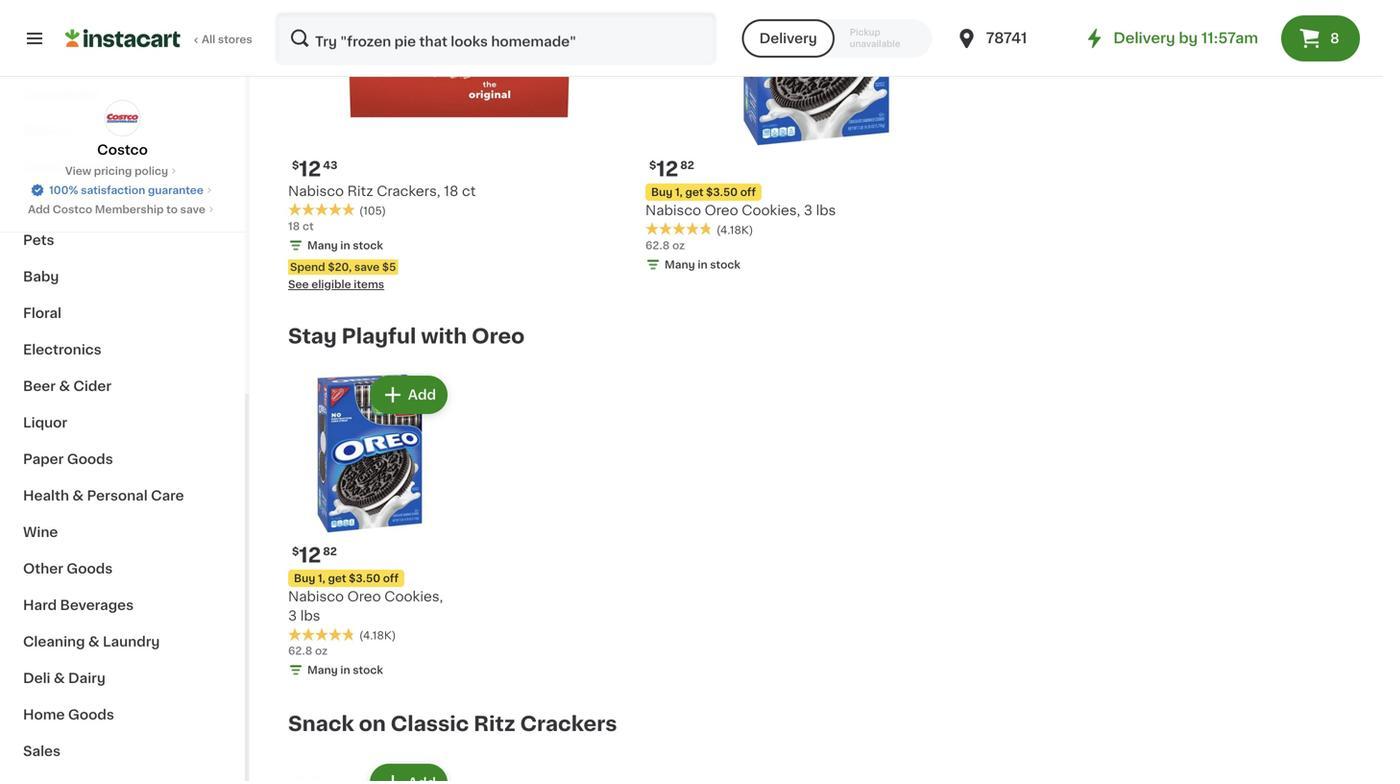 Task type: vqa. For each thing, say whether or not it's contained in the screenshot.
ADD to the right
yes



Task type: locate. For each thing, give the bounding box(es) containing it.
oz
[[673, 240, 685, 251], [315, 646, 328, 656]]

view pricing policy
[[65, 166, 168, 176]]

1 vertical spatial $3.50
[[349, 573, 381, 584]]

1 horizontal spatial off
[[741, 187, 756, 197]]

& right deli
[[54, 672, 65, 685]]

18 right the crackers,
[[444, 184, 459, 198]]

buy 1, get $3.50 off inside page 1 of 1 group
[[651, 187, 756, 197]]

100% satisfaction guarantee button
[[30, 179, 215, 198]]

& right health
[[72, 489, 84, 503]]

lbs
[[816, 203, 836, 217], [300, 609, 320, 623]]

goods inside paper goods link
[[67, 453, 113, 466]]

delivery
[[1114, 31, 1176, 45], [760, 32, 818, 45]]

get
[[686, 187, 704, 197], [328, 573, 346, 584]]

1 horizontal spatial 62.8
[[646, 240, 670, 251]]

delivery for delivery by 11:57am
[[1114, 31, 1176, 45]]

0 vertical spatial nabisco oreo cookies, 3 lbs
[[646, 203, 836, 217]]

62.8 inside item carousel region
[[288, 646, 313, 656]]

health
[[23, 489, 69, 503]]

item carousel region
[[261, 364, 1345, 690]]

product group containing 12
[[288, 372, 452, 682]]

meat & seafood link
[[12, 149, 234, 185]]

care
[[151, 489, 184, 503]]

0 vertical spatial oz
[[673, 240, 685, 251]]

ct up spend
[[303, 221, 314, 231]]

0 vertical spatial many in stock
[[307, 240, 383, 251]]

0 horizontal spatial buy
[[294, 573, 315, 584]]

many
[[307, 240, 338, 251], [665, 259, 695, 270], [307, 665, 338, 676]]

0 horizontal spatial 3
[[288, 609, 297, 623]]

delivery inside delivery by 11:57am link
[[1114, 31, 1176, 45]]

1 horizontal spatial lbs
[[816, 203, 836, 217]]

0 vertical spatial ritz
[[347, 184, 373, 198]]

1,
[[675, 187, 683, 197], [318, 573, 326, 584]]

1 vertical spatial $ 12 82
[[292, 545, 337, 566]]

0 horizontal spatial $ 12 82
[[292, 545, 337, 566]]

82
[[681, 160, 695, 170], [323, 546, 337, 557]]

1 horizontal spatial buy
[[651, 187, 673, 197]]

0 vertical spatial 3
[[804, 203, 813, 217]]

3 inside page 1 of 1 group
[[804, 203, 813, 217]]

8 button
[[1282, 15, 1361, 61]]

0 vertical spatial buy 1, get $3.50 off
[[651, 187, 756, 197]]

(4.18k) inside item carousel region
[[359, 631, 396, 641]]

wine
[[23, 526, 58, 539]]

0 horizontal spatial delivery
[[760, 32, 818, 45]]

ritz inside page 1 of 1 group
[[347, 184, 373, 198]]

ritz
[[347, 184, 373, 198], [474, 714, 516, 734]]

goods inside home goods link
[[68, 708, 114, 722]]

1 horizontal spatial $3.50
[[706, 187, 738, 197]]

home goods
[[23, 708, 114, 722]]

0 vertical spatial in
[[341, 240, 350, 251]]

goods for other goods
[[67, 562, 113, 576]]

0 horizontal spatial oz
[[315, 646, 328, 656]]

1 horizontal spatial 1,
[[675, 187, 683, 197]]

0 vertical spatial $3.50
[[706, 187, 738, 197]]

82 inside page 1 of 1 group
[[681, 160, 695, 170]]

stay
[[288, 326, 337, 346]]

0 vertical spatial add
[[28, 204, 50, 215]]

18 up spend
[[288, 221, 300, 231]]

12
[[299, 159, 321, 179], [657, 159, 679, 179], [299, 545, 321, 566]]

0 vertical spatial cookies,
[[742, 203, 801, 217]]

save right to
[[180, 204, 206, 215]]

0 horizontal spatial lbs
[[300, 609, 320, 623]]

household
[[23, 87, 99, 101]]

0 vertical spatial 1,
[[675, 187, 683, 197]]

2 vertical spatial many
[[307, 665, 338, 676]]

in
[[341, 240, 350, 251], [698, 259, 708, 270], [341, 665, 350, 676]]

by
[[1179, 31, 1198, 45]]

goods up beverages
[[67, 562, 113, 576]]

1 vertical spatial 62.8
[[288, 646, 313, 656]]

cookies, inside item carousel region
[[385, 590, 443, 604]]

buy
[[651, 187, 673, 197], [294, 573, 315, 584]]

deli & dairy link
[[12, 660, 234, 697]]

0 vertical spatial 62.8 oz
[[646, 240, 685, 251]]

1 horizontal spatial $ 12 82
[[650, 159, 695, 179]]

& for deli
[[54, 672, 65, 685]]

1 horizontal spatial delivery
[[1114, 31, 1176, 45]]

1 product group from the top
[[288, 372, 452, 682]]

goods down dairy
[[68, 708, 114, 722]]

1 vertical spatial nabisco oreo cookies, 3 lbs
[[288, 590, 443, 623]]

nabisco oreo cookies, 3 lbs inside item carousel region
[[288, 590, 443, 623]]

0 horizontal spatial ct
[[303, 221, 314, 231]]

view
[[65, 166, 91, 176]]

$
[[292, 160, 299, 170], [650, 160, 657, 170], [292, 546, 299, 557]]

$ 12 82 inside item carousel region
[[292, 545, 337, 566]]

oz inside item carousel region
[[315, 646, 328, 656]]

ct
[[462, 184, 476, 198], [303, 221, 314, 231]]

get inside page 1 of 1 group
[[686, 187, 704, 197]]

$ 12 82 inside page 1 of 1 group
[[650, 159, 695, 179]]

costco link
[[97, 100, 148, 160]]

1 horizontal spatial save
[[355, 262, 380, 272]]

stock
[[353, 240, 383, 251], [710, 259, 741, 270], [353, 665, 383, 676]]

0 vertical spatial goods
[[67, 453, 113, 466]]

delivery button
[[742, 19, 835, 58]]

0 horizontal spatial buy 1, get $3.50 off
[[294, 573, 399, 584]]

add up pets on the top left
[[28, 204, 50, 215]]

floral link
[[12, 295, 234, 332]]

62.8 oz
[[646, 240, 685, 251], [288, 646, 328, 656]]

instacart logo image
[[65, 27, 181, 50]]

add costco membership to save
[[28, 204, 206, 215]]

1 horizontal spatial ct
[[462, 184, 476, 198]]

cleaning & laundry link
[[12, 624, 234, 660]]

$5
[[382, 262, 396, 272]]

1 vertical spatial get
[[328, 573, 346, 584]]

1 vertical spatial buy 1, get $3.50 off
[[294, 573, 399, 584]]

baby link
[[12, 258, 234, 295]]

off
[[741, 187, 756, 197], [383, 573, 399, 584]]

1 vertical spatial 3
[[288, 609, 297, 623]]

0 horizontal spatial get
[[328, 573, 346, 584]]

2 vertical spatial stock
[[353, 665, 383, 676]]

ct right the crackers,
[[462, 184, 476, 198]]

pricing
[[94, 166, 132, 176]]

0 vertical spatial (4.18k)
[[717, 225, 754, 235]]

cookies, inside page 1 of 1 group
[[742, 203, 801, 217]]

0 vertical spatial 82
[[681, 160, 695, 170]]

2 vertical spatial many in stock
[[307, 665, 383, 676]]

1 horizontal spatial nabisco oreo cookies, 3 lbs
[[646, 203, 836, 217]]

add down stay playful with oreo
[[408, 388, 436, 402]]

1 vertical spatial cookies,
[[385, 590, 443, 604]]

0 horizontal spatial ritz
[[347, 184, 373, 198]]

save
[[180, 204, 206, 215], [355, 262, 380, 272]]

2 horizontal spatial oreo
[[705, 203, 739, 217]]

0 horizontal spatial costco
[[53, 204, 92, 215]]

1 vertical spatial (4.18k)
[[359, 631, 396, 641]]

1 vertical spatial many in stock
[[665, 259, 741, 270]]

1 horizontal spatial add
[[408, 388, 436, 402]]

0 horizontal spatial oreo
[[347, 590, 381, 604]]

goods
[[67, 453, 113, 466], [67, 562, 113, 576], [68, 708, 114, 722]]

oz inside page 1 of 1 group
[[673, 240, 685, 251]]

goods up health & personal care
[[67, 453, 113, 466]]

1 horizontal spatial 3
[[804, 203, 813, 217]]

crackers
[[520, 714, 617, 734]]

0 vertical spatial save
[[180, 204, 206, 215]]

0 vertical spatial get
[[686, 187, 704, 197]]

floral
[[23, 307, 61, 320]]

1 horizontal spatial oreo
[[472, 326, 525, 346]]

goods inside other goods link
[[67, 562, 113, 576]]

goods for paper goods
[[67, 453, 113, 466]]

oreo
[[705, 203, 739, 217], [472, 326, 525, 346], [347, 590, 381, 604]]

nabisco inside item carousel region
[[288, 590, 344, 604]]

product group
[[288, 372, 452, 682], [288, 760, 452, 781]]

save up items on the left of page
[[355, 262, 380, 272]]

1 vertical spatial off
[[383, 573, 399, 584]]

other goods link
[[12, 551, 234, 587]]

1, inside page 1 of 1 group
[[675, 187, 683, 197]]

0 horizontal spatial off
[[383, 573, 399, 584]]

playful
[[342, 326, 416, 346]]

1 vertical spatial product group
[[288, 760, 452, 781]]

0 vertical spatial oreo
[[705, 203, 739, 217]]

0 vertical spatial $ 12 82
[[650, 159, 695, 179]]

2 vertical spatial oreo
[[347, 590, 381, 604]]

nabisco
[[288, 184, 344, 198], [646, 203, 702, 217], [288, 590, 344, 604]]

100%
[[49, 185, 78, 196]]

(4.18k) inside page 1 of 1 group
[[717, 225, 754, 235]]

0 vertical spatial off
[[741, 187, 756, 197]]

43
[[323, 160, 338, 170]]

82 inside item carousel region
[[323, 546, 337, 557]]

buy 1, get $3.50 off
[[651, 187, 756, 197], [294, 573, 399, 584]]

2 vertical spatial goods
[[68, 708, 114, 722]]

0 horizontal spatial 1,
[[318, 573, 326, 584]]

costco logo image
[[104, 100, 141, 136]]

62.8
[[646, 240, 670, 251], [288, 646, 313, 656]]

0 horizontal spatial 62.8
[[288, 646, 313, 656]]

18 ct
[[288, 221, 314, 231]]

★★★★★
[[288, 203, 356, 216], [288, 203, 356, 216], [646, 222, 713, 235], [646, 222, 713, 235], [288, 628, 356, 641], [288, 628, 356, 641]]

membership
[[95, 204, 164, 215]]

& for cleaning
[[88, 635, 100, 649]]

1 vertical spatial 18
[[288, 221, 300, 231]]

paper goods
[[23, 453, 113, 466]]

costco up view pricing policy link
[[97, 143, 148, 157]]

beer & cider link
[[12, 368, 234, 405]]

0 horizontal spatial save
[[180, 204, 206, 215]]

cider
[[73, 380, 111, 393]]

62.8 inside page 1 of 1 group
[[646, 240, 670, 251]]

1 vertical spatial goods
[[67, 562, 113, 576]]

& for beer
[[59, 380, 70, 393]]

& down 100%
[[77, 197, 88, 210]]

& up 100%
[[62, 160, 73, 174]]

0 vertical spatial ct
[[462, 184, 476, 198]]

1 vertical spatial add
[[408, 388, 436, 402]]

1 vertical spatial oz
[[315, 646, 328, 656]]

1 vertical spatial ct
[[303, 221, 314, 231]]

deli & dairy
[[23, 672, 106, 685]]

0 horizontal spatial cookies,
[[385, 590, 443, 604]]

0 vertical spatial buy
[[651, 187, 673, 197]]

1 horizontal spatial cookies,
[[742, 203, 801, 217]]

(105)
[[359, 205, 386, 216]]

ritz up the (105)
[[347, 184, 373, 198]]

hard
[[23, 599, 57, 612]]

1 horizontal spatial buy 1, get $3.50 off
[[651, 187, 756, 197]]

cookies,
[[742, 203, 801, 217], [385, 590, 443, 604]]

delivery by 11:57am link
[[1083, 27, 1259, 50]]

0 horizontal spatial add
[[28, 204, 50, 215]]

snacks
[[23, 197, 73, 210]]

pets
[[23, 234, 54, 247]]

electronics link
[[12, 332, 234, 368]]

1 horizontal spatial (4.18k)
[[717, 225, 754, 235]]

$ 12 82
[[650, 159, 695, 179], [292, 545, 337, 566]]

0 vertical spatial costco
[[97, 143, 148, 157]]

home
[[23, 708, 65, 722]]

delivery for delivery
[[760, 32, 818, 45]]

0 horizontal spatial (4.18k)
[[359, 631, 396, 641]]

1 vertical spatial 62.8 oz
[[288, 646, 328, 656]]

1 horizontal spatial get
[[686, 187, 704, 197]]

guarantee
[[148, 185, 204, 196]]

off inside page 1 of 1 group
[[741, 187, 756, 197]]

personal
[[87, 489, 148, 503]]

1 horizontal spatial ritz
[[474, 714, 516, 734]]

see
[[288, 279, 309, 289]]

& right beer
[[59, 380, 70, 393]]

1 vertical spatial 1,
[[318, 573, 326, 584]]

1 horizontal spatial 82
[[681, 160, 695, 170]]

get inside item carousel region
[[328, 573, 346, 584]]

1 horizontal spatial oz
[[673, 240, 685, 251]]

ritz right classic
[[474, 714, 516, 734]]

0 vertical spatial 18
[[444, 184, 459, 198]]

$20,
[[328, 262, 352, 272]]

11:57am
[[1202, 31, 1259, 45]]

None search field
[[275, 12, 717, 65]]

add inside "button"
[[408, 388, 436, 402]]

costco down 100%
[[53, 204, 92, 215]]

0 horizontal spatial nabisco oreo cookies, 3 lbs
[[288, 590, 443, 623]]

delivery inside delivery button
[[760, 32, 818, 45]]

& down beverages
[[88, 635, 100, 649]]

paper
[[23, 453, 64, 466]]



Task type: describe. For each thing, give the bounding box(es) containing it.
beer
[[23, 380, 56, 393]]

on
[[359, 714, 386, 734]]

& for snacks
[[77, 197, 88, 210]]

buy 1, get $3.50 off inside item carousel region
[[294, 573, 399, 584]]

1 vertical spatial stock
[[710, 259, 741, 270]]

100% satisfaction guarantee
[[49, 185, 204, 196]]

Search field
[[277, 13, 716, 63]]

off inside item carousel region
[[383, 573, 399, 584]]

1 horizontal spatial costco
[[97, 143, 148, 157]]

stay playful with oreo
[[288, 326, 525, 346]]

health & personal care link
[[12, 478, 234, 514]]

stock inside item carousel region
[[353, 665, 383, 676]]

beer & cider
[[23, 380, 111, 393]]

snack on classic ritz crackers
[[288, 714, 617, 734]]

all stores link
[[65, 12, 254, 65]]

meat
[[23, 160, 59, 174]]

add costco membership to save link
[[28, 202, 217, 217]]

add button
[[372, 378, 446, 412]]

other
[[23, 562, 63, 576]]

hard beverages link
[[12, 587, 234, 624]]

$ inside product group
[[292, 546, 299, 557]]

all
[[202, 34, 215, 45]]

health & personal care
[[23, 489, 184, 503]]

0 vertical spatial stock
[[353, 240, 383, 251]]

beverages
[[60, 599, 134, 612]]

nabisco ritz crackers, 18 ct
[[288, 184, 476, 198]]

page 1 of 1 group
[[288, 0, 1345, 294]]

oreo inside page 1 of 1 group
[[705, 203, 739, 217]]

add for add
[[408, 388, 436, 402]]

deli
[[23, 672, 50, 685]]

1 horizontal spatial 18
[[444, 184, 459, 198]]

oreo inside item carousel region
[[347, 590, 381, 604]]

other goods
[[23, 562, 113, 576]]

delivery by 11:57am
[[1114, 31, 1259, 45]]

pets link
[[12, 222, 234, 258]]

0 vertical spatial nabisco
[[288, 184, 344, 198]]

1 vertical spatial nabisco
[[646, 203, 702, 217]]

product group inside item carousel region
[[288, 372, 452, 682]]

buy inside page 1 of 1 group
[[651, 187, 673, 197]]

policy
[[135, 166, 168, 176]]

eligible
[[312, 279, 351, 289]]

seafood
[[76, 160, 135, 174]]

wine link
[[12, 514, 234, 551]]

satisfaction
[[81, 185, 145, 196]]

snack
[[288, 714, 354, 734]]

classic
[[391, 714, 469, 734]]

liquor link
[[12, 405, 234, 441]]

0 horizontal spatial 18
[[288, 221, 300, 231]]

home goods link
[[12, 697, 234, 733]]

$3.50 inside page 1 of 1 group
[[706, 187, 738, 197]]

many in stock inside product group
[[307, 665, 383, 676]]

snacks & candy
[[23, 197, 137, 210]]

cleaning
[[23, 635, 85, 649]]

1 vertical spatial many
[[665, 259, 695, 270]]

nabisco oreo cookies, 3 lbs inside page 1 of 1 group
[[646, 203, 836, 217]]

meat & seafood
[[23, 160, 135, 174]]

bakery
[[23, 124, 72, 137]]

lbs inside page 1 of 1 group
[[816, 203, 836, 217]]

78741 button
[[956, 12, 1071, 65]]

household link
[[12, 76, 234, 112]]

$3.50 inside item carousel region
[[349, 573, 381, 584]]

& for health
[[72, 489, 84, 503]]

buy inside item carousel region
[[294, 573, 315, 584]]

$ inside the $ 12 43
[[292, 160, 299, 170]]

liquor
[[23, 416, 67, 430]]

paper goods link
[[12, 441, 234, 478]]

stores
[[218, 34, 252, 45]]

save inside spend $20, save $5 see eligible items
[[355, 262, 380, 272]]

spend $20, save $5 see eligible items
[[288, 262, 396, 289]]

62.8 oz inside page 1 of 1 group
[[646, 240, 685, 251]]

spend
[[290, 262, 325, 272]]

many inside product group
[[307, 665, 338, 676]]

12 inside item carousel region
[[299, 545, 321, 566]]

baby
[[23, 270, 59, 283]]

1 vertical spatial in
[[698, 259, 708, 270]]

all stores
[[202, 34, 252, 45]]

1 vertical spatial oreo
[[472, 326, 525, 346]]

$ 12 43
[[292, 159, 338, 179]]

3 inside item carousel region
[[288, 609, 297, 623]]

add for add costco membership to save
[[28, 204, 50, 215]]

bakery link
[[12, 112, 234, 149]]

snacks & candy link
[[12, 185, 234, 222]]

62.8 oz inside item carousel region
[[288, 646, 328, 656]]

goods for home goods
[[68, 708, 114, 722]]

1 vertical spatial costco
[[53, 204, 92, 215]]

sales link
[[12, 733, 234, 770]]

items
[[354, 279, 384, 289]]

crackers,
[[377, 184, 441, 198]]

service type group
[[742, 19, 933, 58]]

in inside item carousel region
[[341, 665, 350, 676]]

78741
[[986, 31, 1028, 45]]

sales
[[23, 745, 61, 758]]

1, inside item carousel region
[[318, 573, 326, 584]]

electronics
[[23, 343, 102, 356]]

laundry
[[103, 635, 160, 649]]

dairy
[[68, 672, 106, 685]]

lbs inside item carousel region
[[300, 609, 320, 623]]

candy
[[91, 197, 137, 210]]

cleaning & laundry
[[23, 635, 160, 649]]

& for meat
[[62, 160, 73, 174]]

0 vertical spatial many
[[307, 240, 338, 251]]

1 vertical spatial ritz
[[474, 714, 516, 734]]

hard beverages
[[23, 599, 134, 612]]

2 product group from the top
[[288, 760, 452, 781]]

8
[[1331, 32, 1340, 45]]

with
[[421, 326, 467, 346]]



